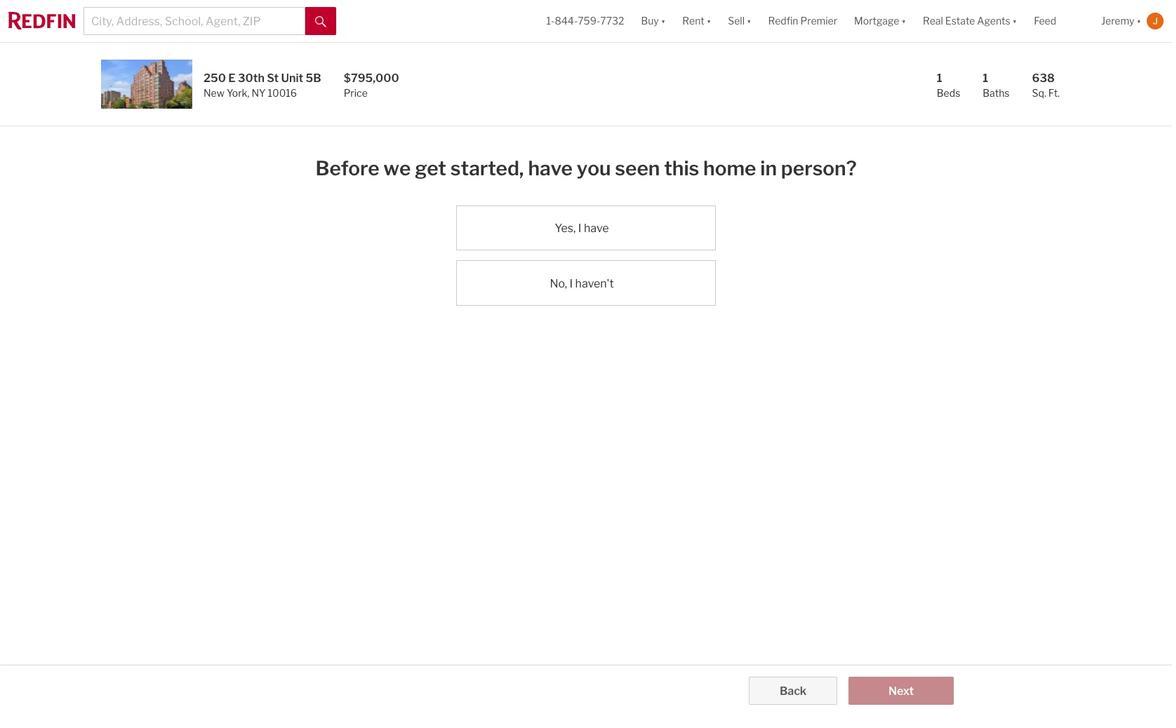 Task type: vqa. For each thing, say whether or not it's contained in the screenshot.
Tour
no



Task type: locate. For each thing, give the bounding box(es) containing it.
,
[[247, 87, 249, 99]]

real estate agents ▾ link
[[923, 0, 1017, 42]]

▾ right agents
[[1013, 15, 1017, 27]]

1-
[[546, 15, 555, 27]]

jeremy
[[1101, 15, 1135, 27]]

1 1 from the left
[[937, 72, 942, 85]]

buy ▾ button
[[641, 0, 666, 42]]

you
[[577, 157, 611, 180]]

buy
[[641, 15, 659, 27]]

30th
[[238, 72, 265, 85]]

yes, i have
[[555, 222, 609, 235]]

2 ▾ from the left
[[707, 15, 711, 27]]

1
[[937, 72, 942, 85], [983, 72, 988, 85]]

submit search image
[[315, 16, 326, 27]]

i right no,
[[570, 277, 573, 290]]

4 ▾ from the left
[[901, 15, 906, 27]]

st
[[267, 72, 279, 85]]

next button
[[849, 677, 954, 705]]

1 baths
[[983, 72, 1010, 99]]

york
[[227, 87, 247, 99]]

1 vertical spatial i
[[570, 277, 573, 290]]

City, Address, School, Agent, ZIP search field
[[84, 7, 305, 35]]

jeremy ▾
[[1101, 15, 1141, 27]]

we
[[383, 157, 411, 180]]

638 sq. ft.
[[1032, 72, 1060, 99]]

rent ▾ button
[[674, 0, 720, 42]]

unit
[[281, 72, 303, 85]]

home
[[703, 157, 756, 180]]

$795,000
[[344, 72, 399, 85]]

0 horizontal spatial 1
[[937, 72, 942, 85]]

this
[[664, 157, 699, 180]]

baths
[[983, 87, 1010, 99]]

estate
[[945, 15, 975, 27]]

▾ left user photo
[[1137, 15, 1141, 27]]

real estate agents ▾
[[923, 15, 1017, 27]]

6 ▾ from the left
[[1137, 15, 1141, 27]]

▾ right rent
[[707, 15, 711, 27]]

feed button
[[1025, 0, 1093, 42]]

redfin premier
[[768, 15, 837, 27]]

i right yes,
[[578, 222, 581, 235]]

no,
[[550, 277, 567, 290]]

1 horizontal spatial i
[[578, 222, 581, 235]]

have right yes,
[[584, 222, 609, 235]]

▾ right 'buy'
[[661, 15, 666, 27]]

1 horizontal spatial have
[[584, 222, 609, 235]]

new
[[204, 87, 225, 99]]

before we get started, have you seen this home in person?. required field. element
[[315, 149, 857, 183]]

1 up the baths
[[983, 72, 988, 85]]

have left you at the top of page
[[528, 157, 573, 180]]

have
[[528, 157, 573, 180], [584, 222, 609, 235]]

1-844-759-7732 link
[[546, 15, 624, 27]]

0 vertical spatial i
[[578, 222, 581, 235]]

1 for 1 beds
[[937, 72, 942, 85]]

3 ▾ from the left
[[747, 15, 751, 27]]

started,
[[450, 157, 524, 180]]

1 inside the 1 beds
[[937, 72, 942, 85]]

yes,
[[555, 222, 576, 235]]

buy ▾
[[641, 15, 666, 27]]

agents
[[977, 15, 1010, 27]]

1 ▾ from the left
[[661, 15, 666, 27]]

redfin premier button
[[760, 0, 846, 42]]

feed
[[1034, 15, 1056, 27]]

7732
[[600, 15, 624, 27]]

5 ▾ from the left
[[1013, 15, 1017, 27]]

price
[[344, 87, 368, 99]]

i for have
[[578, 222, 581, 235]]

sell ▾ button
[[728, 0, 751, 42]]

1 for 1 baths
[[983, 72, 988, 85]]

0 horizontal spatial i
[[570, 277, 573, 290]]

▾
[[661, 15, 666, 27], [707, 15, 711, 27], [747, 15, 751, 27], [901, 15, 906, 27], [1013, 15, 1017, 27], [1137, 15, 1141, 27]]

haven't
[[575, 277, 614, 290]]

1 inside '1 baths'
[[983, 72, 988, 85]]

redfin
[[768, 15, 798, 27]]

sq.
[[1032, 87, 1046, 99]]

before
[[315, 157, 379, 180]]

▾ right 'mortgage'
[[901, 15, 906, 27]]

▾ for buy ▾
[[661, 15, 666, 27]]

1 beds
[[937, 72, 960, 99]]

2 1 from the left
[[983, 72, 988, 85]]

rent ▾
[[682, 15, 711, 27]]

1 horizontal spatial 1
[[983, 72, 988, 85]]

0 vertical spatial have
[[528, 157, 573, 180]]

i
[[578, 222, 581, 235], [570, 277, 573, 290]]

▾ right sell
[[747, 15, 751, 27]]

e
[[228, 72, 236, 85]]

1 up the beds
[[937, 72, 942, 85]]



Task type: describe. For each thing, give the bounding box(es) containing it.
mortgage ▾ button
[[854, 0, 906, 42]]

10016
[[268, 87, 297, 99]]

$795,000 price
[[344, 72, 399, 99]]

no, i haven't
[[550, 277, 614, 290]]

buy ▾ button
[[633, 0, 674, 42]]

user photo image
[[1147, 13, 1164, 29]]

638
[[1032, 72, 1055, 85]]

▾ for jeremy ▾
[[1137, 15, 1141, 27]]

0 horizontal spatial have
[[528, 157, 573, 180]]

i for haven't
[[570, 277, 573, 290]]

▾ for mortgage ▾
[[901, 15, 906, 27]]

250 e 30th st unit 5b new york , ny 10016
[[204, 72, 321, 99]]

ft.
[[1048, 87, 1060, 99]]

seen
[[615, 157, 660, 180]]

back
[[780, 685, 807, 698]]

rent
[[682, 15, 704, 27]]

beds
[[937, 87, 960, 99]]

▾ for sell ▾
[[747, 15, 751, 27]]

mortgage ▾ button
[[846, 0, 914, 42]]

before we get started, have you seen this home in person?
[[315, 157, 857, 180]]

ny
[[252, 87, 266, 99]]

real
[[923, 15, 943, 27]]

in
[[760, 157, 777, 180]]

sell ▾
[[728, 15, 751, 27]]

1 vertical spatial have
[[584, 222, 609, 235]]

mortgage
[[854, 15, 899, 27]]

sell ▾ button
[[720, 0, 760, 42]]

5b
[[306, 72, 321, 85]]

person?
[[781, 157, 857, 180]]

rent ▾ button
[[682, 0, 711, 42]]

1-844-759-7732
[[546, 15, 624, 27]]

back button
[[749, 677, 837, 705]]

sell
[[728, 15, 745, 27]]

mortgage ▾
[[854, 15, 906, 27]]

250
[[204, 72, 226, 85]]

▾ for rent ▾
[[707, 15, 711, 27]]

real estate agents ▾ button
[[914, 0, 1025, 42]]

get
[[415, 157, 446, 180]]

759-
[[578, 15, 600, 27]]

844-
[[555, 15, 578, 27]]

next
[[888, 685, 914, 698]]

premier
[[800, 15, 837, 27]]



